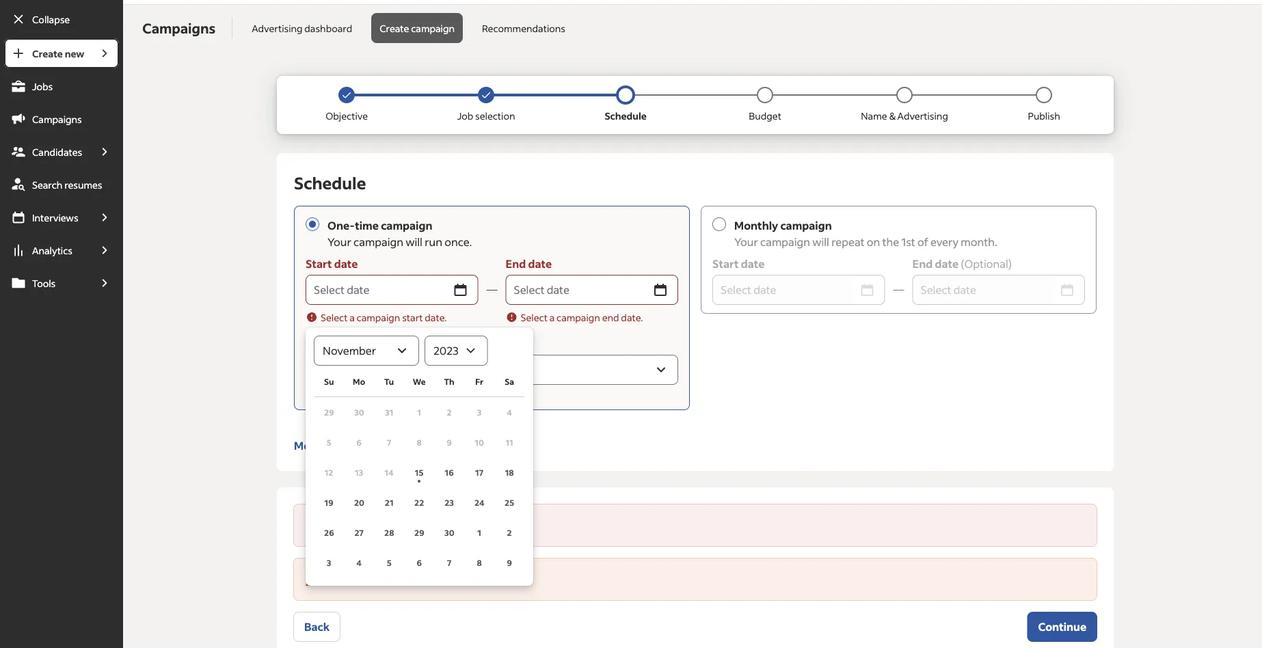 Task type: vqa. For each thing, say whether or not it's contained in the screenshot.
the leftmost Error image
yes



Task type: describe. For each thing, give the bounding box(es) containing it.
0 vertical spatial 4
[[507, 407, 512, 418]]

14 button
[[374, 458, 404, 488]]

1 vertical spatial 29
[[415, 528, 425, 538]]

End date field
[[506, 275, 649, 305]]

0 vertical spatial advertising
[[252, 22, 303, 35]]

21
[[385, 498, 394, 508]]

no jobs selected. group
[[294, 559, 1098, 602]]

jobs
[[32, 80, 53, 92]]

31
[[385, 407, 394, 418]]

0 horizontal spatial 2 button
[[434, 398, 465, 428]]

15
[[415, 468, 424, 478]]

search resumes link
[[4, 170, 119, 200]]

select a campaign start date.
[[321, 312, 447, 324]]

error image for start
[[306, 312, 318, 324]]

we
[[413, 377, 426, 388]]

objective
[[326, 110, 368, 122]]

date. for end date
[[621, 312, 643, 324]]

continue
[[1039, 620, 1087, 634]]

grid containing su
[[314, 366, 525, 578]]

more options
[[294, 439, 364, 453]]

0 vertical spatial 2
[[447, 407, 452, 418]]

a inside select a job source. group
[[361, 520, 367, 532]]

search resumes
[[32, 179, 102, 191]]

1st
[[902, 235, 916, 249]]

a for end date
[[550, 312, 555, 324]]

12 button
[[314, 458, 344, 488]]

20 button
[[344, 488, 374, 518]]

1 vertical spatial 2
[[507, 528, 512, 538]]

27 button
[[344, 518, 374, 548]]

17
[[475, 468, 484, 478]]

13 button
[[344, 458, 374, 488]]

publish
[[1029, 110, 1061, 122]]

type
[[354, 337, 378, 351]]

31 button
[[374, 398, 404, 428]]

24
[[475, 498, 485, 508]]

14
[[385, 468, 394, 478]]

0 vertical spatial 6 button
[[344, 428, 374, 458]]

0 horizontal spatial 29
[[324, 407, 334, 418]]

1 horizontal spatial 8
[[477, 558, 482, 568]]

options
[[324, 439, 364, 453]]

12
[[325, 468, 333, 478]]

create new
[[32, 47, 84, 60]]

end for end date type
[[306, 337, 326, 351]]

campaigns link
[[4, 104, 119, 134]]

0 vertical spatial campaigns
[[142, 19, 216, 37]]

1 vertical spatial campaigns
[[32, 113, 82, 125]]

7 for bottom 7 button
[[447, 558, 452, 568]]

7 for 7 button to the left
[[387, 437, 392, 448]]

select for end
[[521, 312, 548, 324]]

back
[[304, 620, 330, 634]]

analytics link
[[4, 235, 90, 265]]

select inside select a job source. group
[[333, 520, 359, 532]]

sa
[[505, 377, 514, 388]]

tu
[[384, 377, 394, 388]]

jobs
[[347, 574, 366, 586]]

interviews link
[[4, 202, 90, 233]]

0 vertical spatial 5 button
[[314, 428, 344, 458]]

recommendations link
[[474, 13, 574, 43]]

20
[[354, 498, 364, 508]]

create campaign link
[[372, 13, 463, 43]]

continue button
[[1028, 613, 1098, 643]]

on
[[867, 235, 881, 249]]

name & advertising
[[861, 110, 949, 122]]

date. for start date
[[425, 312, 447, 324]]

16
[[445, 468, 454, 478]]

select a job source.
[[333, 520, 416, 532]]

0 horizontal spatial schedule
[[294, 172, 366, 194]]

once.
[[445, 235, 472, 249]]

mo
[[353, 377, 365, 388]]

0 horizontal spatial 9 button
[[434, 428, 465, 458]]

Start date field
[[306, 275, 448, 305]]

create for create new
[[32, 47, 63, 60]]

create new link
[[4, 38, 90, 68]]

candidates link
[[4, 137, 90, 167]]

1 vertical spatial 7 button
[[434, 548, 465, 578]]

create for create campaign
[[380, 22, 409, 35]]

selected.
[[368, 574, 407, 586]]

30 for the right '30' button
[[445, 528, 455, 538]]

job
[[368, 520, 382, 532]]

1 horizontal spatial advertising
[[898, 110, 949, 122]]

10
[[475, 437, 484, 448]]

fr
[[476, 377, 484, 388]]

choose a date image for end date
[[653, 282, 669, 299]]

dashboard
[[305, 22, 352, 35]]

18
[[505, 468, 514, 478]]

1 vertical spatial 8 button
[[465, 548, 495, 578]]

0 vertical spatial schedule
[[605, 110, 647, 122]]

source.
[[384, 520, 416, 532]]

name
[[861, 110, 888, 122]]

will inside monthly campaign your campaign will repeat on the 1st of every month.
[[813, 235, 830, 249]]

time
[[355, 219, 379, 233]]

collapse button
[[4, 4, 119, 34]]

1 horizontal spatial 1
[[478, 528, 482, 538]]

3 for bottommost 3 button
[[327, 558, 331, 568]]

error image for end
[[506, 312, 518, 324]]

21 button
[[374, 488, 404, 518]]

your inside one-time campaign your campaign will run once.
[[328, 235, 352, 249]]

28
[[385, 528, 394, 538]]

&
[[890, 110, 896, 122]]

search
[[32, 179, 62, 191]]

0 horizontal spatial 1
[[418, 407, 421, 418]]

1 vertical spatial 2 button
[[495, 518, 525, 548]]

25 button
[[495, 488, 525, 518]]

budget
[[749, 110, 782, 122]]

candidates
[[32, 146, 82, 158]]

11 button
[[495, 428, 525, 458]]

1 horizontal spatial 4 button
[[495, 398, 525, 428]]

start
[[306, 257, 332, 271]]

28 button
[[374, 518, 404, 548]]

1 vertical spatial 3 button
[[314, 548, 344, 578]]

(Optional) field
[[913, 275, 1056, 305]]

end date
[[506, 257, 552, 271]]

monthly campaign your campaign will repeat on the 1st of every month.
[[735, 219, 998, 249]]

th
[[444, 377, 455, 388]]

25
[[505, 498, 515, 508]]

choose a date image for start date
[[453, 282, 469, 299]]

repeat
[[832, 235, 865, 249]]

13
[[355, 468, 363, 478]]

select a job source. group
[[294, 505, 1098, 548]]

start date
[[306, 257, 358, 271]]

1 vertical spatial 9 button
[[495, 548, 525, 578]]

0 vertical spatial 3 button
[[465, 398, 495, 428]]

date for end date type
[[328, 337, 352, 351]]

every
[[931, 235, 959, 249]]

end
[[602, 312, 620, 324]]

a for start date
[[350, 312, 355, 324]]



Task type: locate. For each thing, give the bounding box(es) containing it.
18 button
[[495, 458, 525, 488]]

advertising left dashboard
[[252, 22, 303, 35]]

1 button
[[404, 398, 434, 428], [465, 518, 495, 548]]

error image
[[306, 312, 318, 324], [506, 312, 518, 324]]

create left new
[[32, 47, 63, 60]]

2 horizontal spatial a
[[550, 312, 555, 324]]

4 up "11"
[[507, 407, 512, 418]]

8 up 15
[[417, 437, 422, 448]]

0 vertical spatial 9 button
[[434, 428, 465, 458]]

0 vertical spatial 6
[[357, 437, 362, 448]]

4 button down 27
[[344, 548, 374, 578]]

1 horizontal spatial campaigns
[[142, 19, 216, 37]]

29 down 22 button
[[415, 528, 425, 538]]

1 your from the left
[[328, 235, 352, 249]]

choose a date image
[[453, 282, 469, 299], [653, 282, 669, 299]]

1 error image from the left
[[306, 312, 318, 324]]

0 horizontal spatial 4
[[357, 558, 362, 568]]

1 horizontal spatial date.
[[621, 312, 643, 324]]

1 button down 24
[[465, 518, 495, 548]]

7 button up 14
[[374, 428, 404, 458]]

0 horizontal spatial 8
[[417, 437, 422, 448]]

interviews
[[32, 211, 78, 224]]

0 horizontal spatial error image
[[306, 312, 318, 324]]

error image up "end date type"
[[306, 312, 318, 324]]

0 vertical spatial 8 button
[[404, 428, 434, 458]]

0 horizontal spatial 1 button
[[404, 398, 434, 428]]

7
[[387, 437, 392, 448], [447, 558, 452, 568]]

1 vertical spatial 29 button
[[404, 518, 434, 548]]

date left type
[[328, 337, 352, 351]]

0 horizontal spatial 6 button
[[344, 428, 374, 458]]

2 date. from the left
[[621, 312, 643, 324]]

date. right "start"
[[425, 312, 447, 324]]

2 button
[[434, 398, 465, 428], [495, 518, 525, 548]]

3 button down 26
[[314, 548, 344, 578]]

1 horizontal spatial end
[[506, 257, 526, 271]]

2 button down 25
[[495, 518, 525, 548]]

1 date. from the left
[[425, 312, 447, 324]]

9 button up '16'
[[434, 428, 465, 458]]

select down end date field on the top of page
[[521, 312, 548, 324]]

2 down 25 button
[[507, 528, 512, 538]]

the
[[883, 235, 900, 249]]

5 for topmost 5 button
[[327, 437, 331, 448]]

1 horizontal spatial 29
[[415, 528, 425, 538]]

will left run
[[406, 235, 423, 249]]

2 error image from the left
[[506, 312, 518, 324]]

0 vertical spatial 29 button
[[314, 398, 344, 428]]

29 button down su
[[314, 398, 344, 428]]

select for start
[[321, 312, 348, 324]]

1 vertical spatial 6
[[417, 558, 422, 568]]

a left job
[[361, 520, 367, 532]]

will left repeat
[[813, 235, 830, 249]]

a down end date field on the top of page
[[550, 312, 555, 324]]

0 vertical spatial 2 button
[[434, 398, 465, 428]]

no
[[333, 574, 345, 586]]

29 up 'more options' button
[[324, 407, 334, 418]]

1 horizontal spatial 30 button
[[434, 518, 465, 548]]

0 horizontal spatial 6
[[357, 437, 362, 448]]

1 vertical spatial 9
[[507, 558, 512, 568]]

0 vertical spatial 1 button
[[404, 398, 434, 428]]

no jobs selected.
[[333, 574, 407, 586]]

30 down 23 button
[[445, 528, 455, 538]]

22
[[415, 498, 424, 508]]

0 vertical spatial 1
[[418, 407, 421, 418]]

a up "end date type"
[[350, 312, 355, 324]]

8 button up 15
[[404, 428, 434, 458]]

1 horizontal spatial 2
[[507, 528, 512, 538]]

end up su
[[306, 337, 326, 351]]

0 horizontal spatial advertising
[[252, 22, 303, 35]]

3 button
[[465, 398, 495, 428], [314, 548, 344, 578]]

24 button
[[465, 488, 495, 518]]

30 button down 23
[[434, 518, 465, 548]]

0 horizontal spatial 3 button
[[314, 548, 344, 578]]

0 vertical spatial 8
[[417, 437, 422, 448]]

0 vertical spatial 3
[[477, 407, 482, 418]]

9 button down 25 button
[[495, 548, 525, 578]]

1 vertical spatial 1
[[478, 528, 482, 538]]

1 horizontal spatial 2 button
[[495, 518, 525, 548]]

5 up selected.
[[387, 558, 392, 568]]

2 button down th
[[434, 398, 465, 428]]

1 vertical spatial 3
[[327, 558, 331, 568]]

error image down end date
[[506, 312, 518, 324]]

1 horizontal spatial 4
[[507, 407, 512, 418]]

29 button
[[314, 398, 344, 428], [404, 518, 434, 548]]

1 vertical spatial create
[[32, 47, 63, 60]]

5 right more
[[327, 437, 331, 448]]

end for end date
[[506, 257, 526, 271]]

5 for bottom 5 button
[[387, 558, 392, 568]]

0 horizontal spatial your
[[328, 235, 352, 249]]

menu bar containing create new
[[0, 38, 123, 649]]

(optional)
[[961, 257, 1013, 271]]

5 button down 28
[[374, 548, 404, 578]]

1 horizontal spatial 9 button
[[495, 548, 525, 578]]

1 vertical spatial 5 button
[[374, 548, 404, 578]]

30 left 31
[[354, 407, 364, 418]]

0 horizontal spatial 5 button
[[314, 428, 344, 458]]

create inside 'create new' 'link'
[[32, 47, 63, 60]]

1 horizontal spatial will
[[813, 235, 830, 249]]

0 horizontal spatial 9
[[447, 437, 452, 448]]

new
[[65, 47, 84, 60]]

create
[[380, 22, 409, 35], [32, 47, 63, 60]]

23
[[445, 498, 454, 508]]

1 vertical spatial 7
[[447, 558, 452, 568]]

create inside the create campaign link
[[380, 22, 409, 35]]

0 vertical spatial 30 button
[[344, 398, 374, 428]]

2 your from the left
[[735, 235, 759, 249]]

1 vertical spatial schedule
[[294, 172, 366, 194]]

0 vertical spatial 30
[[354, 407, 364, 418]]

more options button
[[294, 422, 386, 455]]

9 button
[[434, 428, 465, 458], [495, 548, 525, 578]]

end
[[506, 257, 526, 271], [306, 337, 326, 351]]

30 button
[[344, 398, 374, 428], [434, 518, 465, 548]]

your
[[328, 235, 352, 249], [735, 235, 759, 249]]

0 vertical spatial 5
[[327, 437, 331, 448]]

0 horizontal spatial 8 button
[[404, 428, 434, 458]]

analytics
[[32, 244, 72, 257]]

3 for topmost 3 button
[[477, 407, 482, 418]]

1 choose a date image from the left
[[453, 282, 469, 299]]

of
[[918, 235, 929, 249]]

1 horizontal spatial 5
[[387, 558, 392, 568]]

0 horizontal spatial 3
[[327, 558, 331, 568]]

9 left 10
[[447, 437, 452, 448]]

11
[[506, 437, 514, 448]]

19
[[325, 498, 334, 508]]

grid
[[314, 366, 525, 578]]

jobs link
[[4, 71, 119, 101]]

0 horizontal spatial a
[[350, 312, 355, 324]]

your inside monthly campaign your campaign will repeat on the 1st of every month.
[[735, 235, 759, 249]]

4 button up "11"
[[495, 398, 525, 428]]

1 down 24 button
[[478, 528, 482, 538]]

1 horizontal spatial 30
[[445, 528, 455, 538]]

1
[[418, 407, 421, 418], [478, 528, 482, 538]]

will
[[406, 235, 423, 249], [813, 235, 830, 249]]

1 vertical spatial 30
[[445, 528, 455, 538]]

15 button
[[404, 458, 434, 488]]

will inside one-time campaign your campaign will run once.
[[406, 235, 423, 249]]

date for start date
[[334, 257, 358, 271]]

2 will from the left
[[813, 235, 830, 249]]

2 down th
[[447, 407, 452, 418]]

9 down 25 button
[[507, 558, 512, 568]]

26 button
[[314, 518, 344, 548]]

2 choose a date image from the left
[[653, 282, 669, 299]]

0 vertical spatial end
[[506, 257, 526, 271]]

1 horizontal spatial schedule
[[605, 110, 647, 122]]

0 horizontal spatial 4 button
[[344, 548, 374, 578]]

1 horizontal spatial 7 button
[[434, 548, 465, 578]]

date up end date field on the top of page
[[528, 257, 552, 271]]

campaigns
[[142, 19, 216, 37], [32, 113, 82, 125]]

recommendations
[[482, 22, 566, 35]]

7 down 23 button
[[447, 558, 452, 568]]

0 horizontal spatial will
[[406, 235, 423, 249]]

1 horizontal spatial 6 button
[[404, 548, 434, 578]]

6
[[357, 437, 362, 448], [417, 558, 422, 568]]

select a campaign end date.
[[521, 312, 643, 324]]

1 horizontal spatial choose a date image
[[653, 282, 669, 299]]

job
[[457, 110, 474, 122]]

8 down 24 button
[[477, 558, 482, 568]]

1 horizontal spatial 1 button
[[465, 518, 495, 548]]

1 will from the left
[[406, 235, 423, 249]]

6 button up 13
[[344, 428, 374, 458]]

0 horizontal spatial 2
[[447, 407, 452, 418]]

29
[[324, 407, 334, 418], [415, 528, 425, 538]]

None radio
[[306, 218, 320, 232], [713, 218, 727, 232], [306, 218, 320, 232], [713, 218, 727, 232]]

1 button right 31
[[404, 398, 434, 428]]

30 button left 31
[[344, 398, 374, 428]]

0 vertical spatial 4 button
[[495, 398, 525, 428]]

1 horizontal spatial your
[[735, 235, 759, 249]]

select
[[321, 312, 348, 324], [521, 312, 548, 324], [333, 520, 359, 532]]

run
[[425, 235, 443, 249]]

1 right 31 button
[[418, 407, 421, 418]]

3 up 10
[[477, 407, 482, 418]]

4 up jobs
[[357, 558, 362, 568]]

1 vertical spatial 4 button
[[344, 548, 374, 578]]

2
[[447, 407, 452, 418], [507, 528, 512, 538]]

0 horizontal spatial 30 button
[[344, 398, 374, 428]]

selection
[[475, 110, 515, 122]]

1 vertical spatial 6 button
[[404, 548, 434, 578]]

1 horizontal spatial a
[[361, 520, 367, 532]]

start
[[402, 312, 423, 324]]

tools
[[32, 277, 56, 289]]

schedule
[[605, 110, 647, 122], [294, 172, 366, 194]]

back button
[[294, 613, 341, 643]]

6 button down source.
[[404, 548, 434, 578]]

9
[[447, 437, 452, 448], [507, 558, 512, 568]]

0 horizontal spatial 30
[[354, 407, 364, 418]]

1 horizontal spatial 9
[[507, 558, 512, 568]]

create right dashboard
[[380, 22, 409, 35]]

1 horizontal spatial 7
[[447, 558, 452, 568]]

advertising dashboard
[[252, 22, 352, 35]]

6 button
[[344, 428, 374, 458], [404, 548, 434, 578]]

select up "end date type"
[[321, 312, 348, 324]]

3 down '26' button
[[327, 558, 331, 568]]

0 horizontal spatial end
[[306, 337, 326, 351]]

menu bar
[[0, 38, 123, 649]]

0 horizontal spatial 29 button
[[314, 398, 344, 428]]

your down one-
[[328, 235, 352, 249]]

1 vertical spatial 30 button
[[434, 518, 465, 548]]

7 button
[[374, 428, 404, 458], [434, 548, 465, 578]]

7 button down 23 button
[[434, 548, 465, 578]]

0 vertical spatial 29
[[324, 407, 334, 418]]

30
[[354, 407, 364, 418], [445, 528, 455, 538]]

1 vertical spatial advertising
[[898, 110, 949, 122]]

29 button right 28
[[404, 518, 434, 548]]

0 horizontal spatial create
[[32, 47, 63, 60]]

select down 20 button
[[333, 520, 359, 532]]

19 button
[[314, 488, 344, 518]]

campaign
[[411, 22, 455, 35], [381, 219, 433, 233], [781, 219, 832, 233], [354, 235, 404, 249], [761, 235, 811, 249], [357, 312, 400, 324], [557, 312, 601, 324]]

advertising right the &
[[898, 110, 949, 122]]

0 vertical spatial 7 button
[[374, 428, 404, 458]]

date for end date
[[528, 257, 552, 271]]

16 button
[[434, 458, 465, 488]]

monthly
[[735, 219, 779, 233]]

7 down 31 button
[[387, 437, 392, 448]]

resumes
[[64, 179, 102, 191]]

3 button up 10
[[465, 398, 495, 428]]

0 vertical spatial create
[[380, 22, 409, 35]]

1 horizontal spatial 6
[[417, 558, 422, 568]]

10 button
[[465, 428, 495, 458]]

5 button up 12
[[314, 428, 344, 458]]

0 horizontal spatial date.
[[425, 312, 447, 324]]

1 vertical spatial 8
[[477, 558, 482, 568]]

date. right end
[[621, 312, 643, 324]]

0 horizontal spatial 5
[[327, 437, 331, 448]]

su
[[324, 377, 334, 388]]

4
[[507, 407, 512, 418], [357, 558, 362, 568]]

8 button
[[404, 428, 434, 458], [465, 548, 495, 578]]

30 for the top '30' button
[[354, 407, 364, 418]]

0 horizontal spatial 7 button
[[374, 428, 404, 458]]

Select date field
[[713, 275, 856, 305]]

date right the start at the left of the page
[[334, 257, 358, 271]]

1 vertical spatial 1 button
[[465, 518, 495, 548]]

end up end date field on the top of page
[[506, 257, 526, 271]]

your down monthly
[[735, 235, 759, 249]]

1 horizontal spatial 3
[[477, 407, 482, 418]]

more
[[294, 439, 321, 453]]

1 horizontal spatial 29 button
[[404, 518, 434, 548]]

0 horizontal spatial 7
[[387, 437, 392, 448]]

23 button
[[434, 488, 465, 518]]

8 button down 24 button
[[465, 548, 495, 578]]

5
[[327, 437, 331, 448], [387, 558, 392, 568]]

0 horizontal spatial campaigns
[[32, 113, 82, 125]]

one-
[[328, 219, 355, 233]]



